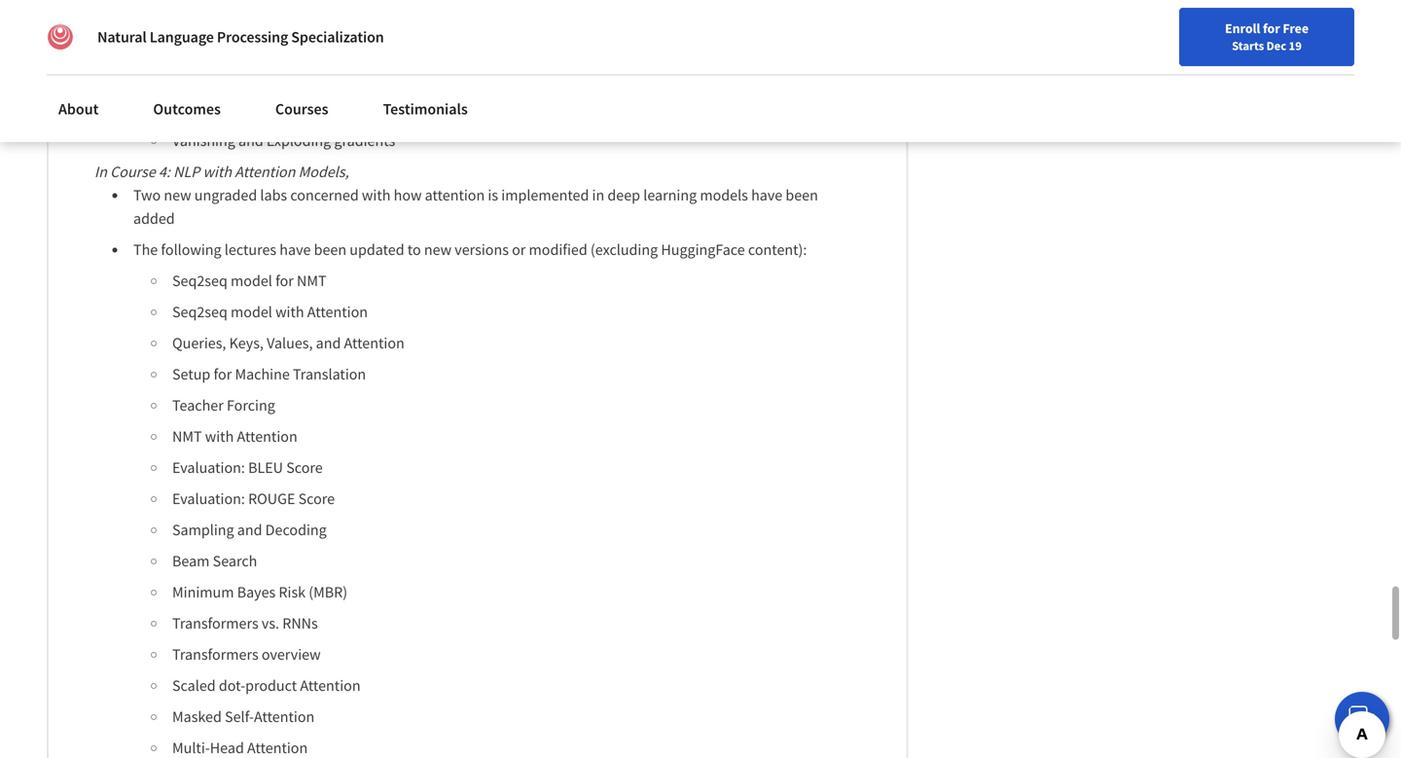 Task type: describe. For each thing, give the bounding box(es) containing it.
model for with
[[231, 302, 272, 322]]

enroll for free starts dec 19
[[1226, 19, 1309, 54]]

gradients
[[334, 131, 395, 150]]

how
[[394, 185, 422, 205]]

is
[[488, 185, 498, 205]]

rouge
[[248, 489, 295, 509]]

1 vertical spatial and
[[316, 333, 341, 353]]

state
[[223, 37, 256, 57]]

for for translation
[[214, 364, 232, 384]]

enroll
[[1226, 19, 1261, 37]]

testimonials link
[[371, 88, 480, 130]]

attention down masked self-attention
[[247, 738, 308, 758]]

evaluation: for evaluation: rouge score
[[172, 489, 245, 509]]

head
[[210, 738, 244, 758]]

content):
[[748, 240, 807, 259]]

translation
[[293, 364, 366, 384]]

bleu
[[248, 458, 283, 477]]

attention up translation
[[344, 333, 405, 353]]

rnns
[[282, 614, 318, 633]]

seq2seq for seq2seq model for nmt
[[172, 271, 228, 290]]

deep
[[608, 185, 641, 205]]

1 horizontal spatial new
[[424, 240, 452, 259]]

natural
[[97, 27, 147, 47]]

vanishing and exploding gradients
[[172, 131, 395, 150]]

hidden state activation
[[172, 37, 324, 57]]

new inside two new ungraded labs concerned with how attention is implemented in deep learning models have been added
[[164, 185, 191, 205]]

overview
[[262, 645, 321, 664]]

4:
[[159, 162, 170, 181]]

queries,
[[172, 333, 226, 353]]

dot-
[[219, 676, 245, 695]]

huggingface
[[661, 240, 745, 259]]

ungraded
[[194, 185, 257, 205]]

concerned
[[290, 185, 359, 205]]

attention down overview on the left
[[300, 676, 361, 695]]

1 horizontal spatial for
[[276, 271, 294, 290]]

scaled
[[172, 676, 216, 695]]

courses link
[[264, 88, 340, 130]]

hidden
[[172, 37, 220, 57]]

machine
[[235, 364, 290, 384]]

attention up values,
[[307, 302, 368, 322]]

values,
[[267, 333, 313, 353]]

self-
[[225, 707, 254, 727]]

or
[[512, 240, 526, 259]]

following
[[161, 240, 222, 259]]

product
[[245, 676, 297, 695]]

minimum bayes risk (mbr)
[[172, 583, 348, 602]]

beam
[[172, 551, 210, 571]]

(mbr)
[[309, 583, 348, 602]]

the
[[133, 240, 158, 259]]

score for evaluation: rouge score
[[298, 489, 335, 509]]

vs.
[[262, 614, 279, 633]]

attention down product
[[254, 707, 315, 727]]

dec
[[1267, 38, 1287, 54]]

evaluation: bleu score
[[172, 458, 323, 477]]

gru
[[172, 69, 201, 88]]

outcomes link
[[142, 88, 233, 130]]

and for exploding
[[238, 131, 264, 150]]

with down 'teacher forcing'
[[205, 427, 234, 446]]

sampling
[[172, 520, 234, 540]]

versions
[[455, 240, 509, 259]]

keys,
[[229, 333, 264, 353]]

attention
[[425, 185, 485, 205]]

vanishing
[[172, 131, 235, 150]]

decoding
[[265, 520, 327, 540]]

setup for machine translation
[[172, 364, 366, 384]]

nlp
[[173, 162, 200, 181]]

setup
[[172, 364, 211, 384]]

free
[[1283, 19, 1309, 37]]

0 vertical spatial nmt
[[297, 271, 327, 290]]

bayes
[[237, 583, 276, 602]]

seq2seq for seq2seq model with attention
[[172, 302, 228, 322]]



Task type: locate. For each thing, give the bounding box(es) containing it.
the following lectures have been updated to new versions or modified (excluding huggingface content):
[[133, 240, 807, 259]]

scaled dot-product attention
[[172, 676, 361, 695]]

evaluation: rouge score
[[172, 489, 335, 509]]

implemented
[[502, 185, 589, 205]]

nmt down the 'teacher'
[[172, 427, 202, 446]]

model down lectures
[[231, 271, 272, 290]]

1 vertical spatial transformers
[[172, 645, 259, 664]]

with left how
[[362, 185, 391, 205]]

2 transformers from the top
[[172, 645, 259, 664]]

2 model from the top
[[231, 302, 272, 322]]

attention
[[235, 162, 295, 181], [307, 302, 368, 322], [344, 333, 405, 353], [237, 427, 298, 446], [300, 676, 361, 695], [254, 707, 315, 727], [247, 738, 308, 758]]

and
[[238, 131, 264, 150], [316, 333, 341, 353], [237, 520, 262, 540]]

in
[[592, 185, 605, 205]]

modified
[[529, 240, 588, 259]]

with up ungraded
[[203, 162, 232, 181]]

transformers down minimum in the left of the page
[[172, 614, 259, 633]]

1 horizontal spatial been
[[786, 185, 819, 205]]

attention up labs
[[235, 162, 295, 181]]

outcomes
[[153, 99, 221, 119]]

0 vertical spatial and
[[238, 131, 264, 150]]

1 seq2seq from the top
[[172, 271, 228, 290]]

masked
[[172, 707, 222, 727]]

chat with us image
[[1347, 704, 1378, 735]]

with inside two new ungraded labs concerned with how attention is implemented in deep learning models have been added
[[362, 185, 391, 205]]

teacher forcing
[[172, 396, 275, 415]]

2 evaluation: from the top
[[172, 489, 245, 509]]

with
[[203, 162, 232, 181], [362, 185, 391, 205], [276, 302, 304, 322], [205, 427, 234, 446]]

0 horizontal spatial for
[[214, 364, 232, 384]]

courses
[[275, 99, 329, 119]]

0 horizontal spatial been
[[314, 240, 347, 259]]

in course 4: nlp with attention models,
[[94, 162, 349, 181]]

masked self-attention
[[172, 707, 315, 727]]

and up in course 4: nlp with attention models,
[[238, 131, 264, 150]]

been up content):
[[786, 185, 819, 205]]

and up translation
[[316, 333, 341, 353]]

starts
[[1232, 38, 1265, 54]]

coursera image
[[23, 16, 147, 47]]

models,
[[299, 162, 349, 181]]

0 vertical spatial been
[[786, 185, 819, 205]]

transformers
[[172, 614, 259, 633], [172, 645, 259, 664]]

0 vertical spatial model
[[231, 271, 272, 290]]

language
[[150, 27, 214, 47]]

for up the seq2seq model with attention
[[276, 271, 294, 290]]

score right bleu
[[286, 458, 323, 477]]

0 horizontal spatial nmt
[[172, 427, 202, 446]]

2 seq2seq from the top
[[172, 302, 228, 322]]

nmt up the seq2seq model with attention
[[297, 271, 327, 290]]

deeplearning.ai image
[[47, 23, 74, 51]]

seq2seq model with attention
[[172, 302, 368, 322]]

transformers up dot- at left bottom
[[172, 645, 259, 664]]

score up decoding
[[298, 489, 335, 509]]

for for starts
[[1263, 19, 1281, 37]]

seq2seq
[[172, 271, 228, 290], [172, 302, 228, 322]]

0 vertical spatial new
[[164, 185, 191, 205]]

learning
[[644, 185, 697, 205]]

course
[[110, 162, 156, 181]]

model
[[231, 271, 272, 290], [231, 302, 272, 322]]

attention up bleu
[[237, 427, 298, 446]]

0 vertical spatial seq2seq
[[172, 271, 228, 290]]

2 vertical spatial for
[[214, 364, 232, 384]]

for up 'teacher forcing'
[[214, 364, 232, 384]]

nmt
[[297, 271, 327, 290], [172, 427, 202, 446]]

19
[[1289, 38, 1302, 54]]

None search field
[[277, 12, 599, 51]]

0 vertical spatial evaluation:
[[172, 458, 245, 477]]

beam search
[[172, 551, 257, 571]]

evaluation: up sampling
[[172, 489, 245, 509]]

for up dec
[[1263, 19, 1281, 37]]

lectures
[[225, 240, 277, 259]]

have inside two new ungraded labs concerned with how attention is implemented in deep learning models have been added
[[752, 185, 783, 205]]

and for decoding
[[237, 520, 262, 540]]

0 vertical spatial have
[[752, 185, 783, 205]]

transformers vs. rnns
[[172, 614, 318, 633]]

two new ungraded labs concerned with how attention is implemented in deep learning models have been added
[[133, 185, 822, 228]]

menu item
[[1049, 19, 1174, 83]]

1 vertical spatial for
[[276, 271, 294, 290]]

(excluding
[[591, 240, 658, 259]]

seq2seq model for nmt
[[172, 271, 327, 290]]

teacher
[[172, 396, 224, 415]]

1 transformers from the top
[[172, 614, 259, 633]]

and down evaluation: rouge score
[[237, 520, 262, 540]]

updated
[[350, 240, 405, 259]]

about link
[[47, 88, 110, 130]]

testimonials
[[383, 99, 468, 119]]

1 vertical spatial nmt
[[172, 427, 202, 446]]

have right "models"
[[752, 185, 783, 205]]

forcing
[[227, 396, 275, 415]]

seq2seq up queries,
[[172, 302, 228, 322]]

processing
[[217, 27, 288, 47]]

1 vertical spatial model
[[231, 302, 272, 322]]

score for evaluation: bleu score
[[286, 458, 323, 477]]

new right to
[[424, 240, 452, 259]]

evaluation:
[[172, 458, 245, 477], [172, 489, 245, 509]]

been left updated
[[314, 240, 347, 259]]

have right lectures
[[280, 240, 311, 259]]

sampling and decoding
[[172, 520, 327, 540]]

0 vertical spatial for
[[1263, 19, 1281, 37]]

1 vertical spatial new
[[424, 240, 452, 259]]

1 horizontal spatial have
[[752, 185, 783, 205]]

perplexity
[[172, 100, 237, 119]]

1 vertical spatial seq2seq
[[172, 302, 228, 322]]

evaluation: for evaluation: bleu score
[[172, 458, 245, 477]]

activation
[[259, 37, 324, 57]]

transformers for transformers overview
[[172, 645, 259, 664]]

1 vertical spatial been
[[314, 240, 347, 259]]

queries, keys, values, and attention
[[172, 333, 405, 353]]

1 model from the top
[[231, 271, 272, 290]]

evaluation: down nmt with attention
[[172, 458, 245, 477]]

nmt with attention
[[172, 427, 298, 446]]

new down the nlp
[[164, 185, 191, 205]]

multi-head attention
[[172, 738, 308, 758]]

score
[[286, 458, 323, 477], [298, 489, 335, 509]]

minimum
[[172, 583, 234, 602]]

0 horizontal spatial new
[[164, 185, 191, 205]]

model down seq2seq model for nmt
[[231, 302, 272, 322]]

about
[[58, 99, 99, 119]]

been
[[786, 185, 819, 205], [314, 240, 347, 259]]

in
[[94, 162, 107, 181]]

2 horizontal spatial for
[[1263, 19, 1281, 37]]

1 vertical spatial evaluation:
[[172, 489, 245, 509]]

been inside two new ungraded labs concerned with how attention is implemented in deep learning models have been added
[[786, 185, 819, 205]]

search
[[213, 551, 257, 571]]

risk
[[279, 583, 306, 602]]

two
[[133, 185, 161, 205]]

1 evaluation: from the top
[[172, 458, 245, 477]]

models
[[700, 185, 748, 205]]

0 vertical spatial transformers
[[172, 614, 259, 633]]

with up values,
[[276, 302, 304, 322]]

labs
[[260, 185, 287, 205]]

for
[[1263, 19, 1281, 37], [276, 271, 294, 290], [214, 364, 232, 384]]

transformers for transformers vs. rnns
[[172, 614, 259, 633]]

added
[[133, 209, 175, 228]]

1 vertical spatial have
[[280, 240, 311, 259]]

0 vertical spatial score
[[286, 458, 323, 477]]

new
[[164, 185, 191, 205], [424, 240, 452, 259]]

0 horizontal spatial have
[[280, 240, 311, 259]]

model for for
[[231, 271, 272, 290]]

1 horizontal spatial nmt
[[297, 271, 327, 290]]

1 vertical spatial score
[[298, 489, 335, 509]]

to
[[408, 240, 421, 259]]

transformers overview
[[172, 645, 321, 664]]

specialization
[[291, 27, 384, 47]]

2 vertical spatial and
[[237, 520, 262, 540]]

for inside enroll for free starts dec 19
[[1263, 19, 1281, 37]]

exploding
[[267, 131, 331, 150]]

natural language processing specialization
[[97, 27, 384, 47]]

seq2seq down following
[[172, 271, 228, 290]]



Task type: vqa. For each thing, say whether or not it's contained in the screenshot.
setup
yes



